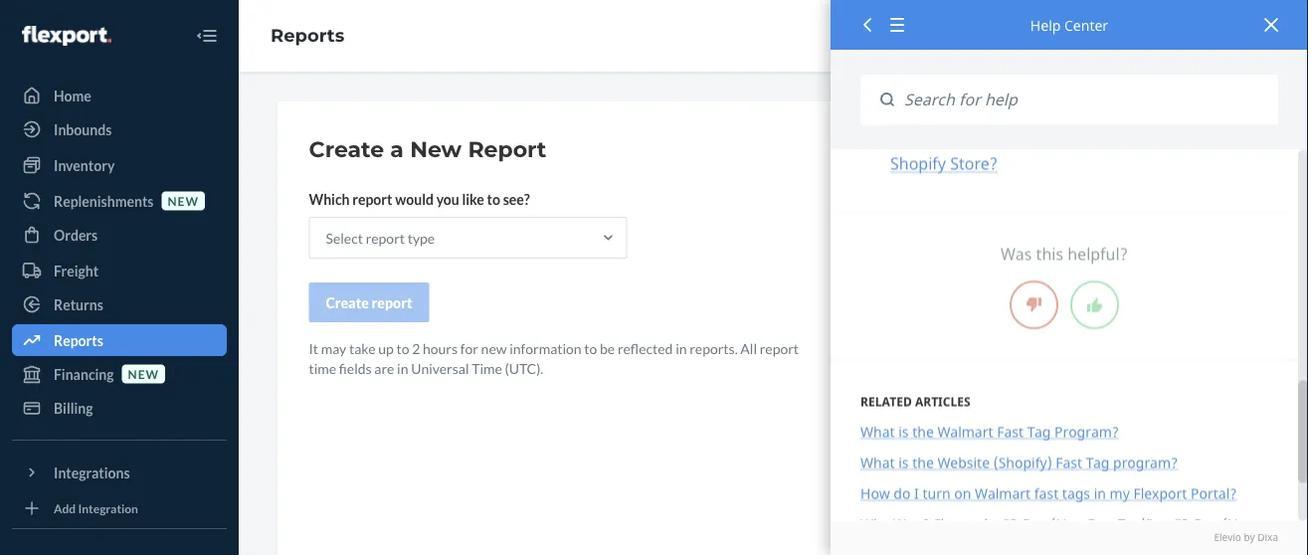 Task type: describe. For each thing, give the bounding box(es) containing it.
create for create report
[[326, 294, 369, 311]]

report for which report would you like to see?
[[352, 190, 392, 207]]

universal
[[411, 360, 469, 377]]

create a new report
[[309, 136, 547, 163]]

would
[[395, 190, 434, 207]]

1 (non from the left
[[1051, 514, 1084, 533]]

close navigation image
[[195, 24, 219, 48]]

the inside "visit these help center articles to get a description of the report and column details."
[[914, 188, 934, 205]]

my
[[1110, 483, 1130, 502]]

information
[[509, 340, 582, 357]]

fulfillment
[[930, 535, 999, 554]]

elevio
[[1214, 531, 1241, 544]]

monthly
[[985, 407, 1037, 424]]

2 vertical spatial reconciliation
[[1070, 497, 1157, 514]]

which report would you like to see?
[[309, 190, 530, 207]]

financing
[[54, 366, 114, 382]]

reflected
[[618, 340, 673, 357]]

1 vertical spatial tag
[[1086, 453, 1110, 471]]

column
[[1004, 188, 1049, 205]]

0 horizontal spatial reports
[[54, 332, 103, 349]]

- for inventory
[[978, 363, 982, 379]]

credits
[[966, 273, 1011, 290]]

inbounds for inbounds - inventory reconciliation
[[918, 363, 975, 379]]

and
[[979, 188, 1001, 205]]

website
[[937, 453, 990, 471]]

why
[[860, 514, 889, 533]]

0 horizontal spatial reports link
[[12, 324, 227, 356]]

these
[[945, 169, 978, 186]]

the up turn
[[912, 453, 934, 471]]

inbounds for inbounds - shipping plan reconciliation
[[918, 497, 975, 514]]

- for monthly
[[978, 407, 982, 424]]

how do i turn on walmart fast tags in my flexport portal?
[[860, 483, 1237, 502]]

it may take up to 2 hours for new information to be reflected in reports. all report time fields are in universal time (utc).
[[309, 340, 799, 377]]

plan
[[1040, 497, 1067, 514]]

what is the walmart fast tag program?
[[860, 422, 1119, 441]]

to inside button
[[998, 228, 1010, 245]]

1 horizontal spatial report
[[914, 135, 978, 157]]

on
[[954, 483, 971, 502]]

home
[[54, 87, 91, 104]]

tags
[[1062, 483, 1090, 502]]

introduction to reporting button
[[914, 215, 1238, 260]]

select report type
[[326, 229, 435, 246]]

portal?
[[1191, 483, 1237, 502]]

reconciliation for inbounds - monthly reconciliation
[[1040, 407, 1126, 424]]

new
[[410, 136, 462, 163]]

elevio by dixa
[[1214, 531, 1278, 544]]

help inside "visit these help center articles to get a description of the report and column details."
[[981, 169, 1010, 186]]

replenishments
[[54, 192, 154, 209]]

orders
[[54, 226, 98, 243]]

may
[[321, 340, 346, 357]]

of inside why was i charged a "2-day (non fast tag)" or "3-day (non fast tag)" fulfillment fee instead of the "walmart fast tag
[[1082, 535, 1096, 554]]

fast
[[1034, 483, 1059, 502]]

1 vertical spatial articles
[[915, 393, 970, 410]]

integration
[[78, 501, 138, 515]]

of inside "visit these help center articles to get a description of the report and column details."
[[1225, 169, 1237, 186]]

this
[[1036, 243, 1063, 265]]

add
[[54, 501, 76, 515]]

reconciliation for inbounds - inventory reconciliation
[[1047, 363, 1134, 379]]

fast down "3-
[[1191, 535, 1218, 554]]

report for billing - credits report
[[1014, 273, 1057, 290]]

flexport logo image
[[22, 26, 111, 46]]

0 vertical spatial help
[[1030, 15, 1061, 34]]

what is the website (shopify) fast tag program?
[[860, 453, 1178, 471]]

(utc).
[[505, 360, 543, 377]]

take
[[349, 340, 376, 357]]

what for what is the website (shopify) fast tag program?
[[860, 453, 895, 471]]

to left 2
[[396, 340, 409, 357]]

(shopify)
[[993, 453, 1052, 471]]

instead
[[1030, 535, 1079, 554]]

is for website
[[898, 453, 909, 471]]

fields
[[339, 360, 372, 377]]

report inside it may take up to 2 hours for new information to be reflected in reports. all report time fields are in universal time (utc).
[[760, 340, 799, 357]]

integrations
[[54, 464, 130, 481]]

description
[[1153, 169, 1222, 186]]

inventory inside button
[[985, 363, 1045, 379]]

submitted
[[1013, 318, 1077, 335]]

claims - claims submitted
[[918, 318, 1077, 335]]

up
[[378, 340, 394, 357]]

see?
[[503, 190, 530, 207]]

inbounds for inbounds
[[54, 121, 112, 138]]

inbounds - shipping plan reconciliation
[[918, 497, 1157, 514]]

elevio by dixa link
[[860, 531, 1278, 545]]

why was i charged a "2-day (non fast tag)" or "3-day (non fast tag)" fulfillment fee instead of the "walmart fast tag 
[[860, 514, 1255, 555]]

2 (non from the left
[[1223, 514, 1255, 533]]

report for create report
[[372, 294, 412, 311]]

hours
[[423, 340, 458, 357]]

1 horizontal spatial center
[[1064, 15, 1108, 34]]

the inside why was i charged a "2-day (non fast tag)" or "3-day (non fast tag)" fulfillment fee instead of the "walmart fast tag
[[1099, 535, 1121, 554]]

"3-
[[1174, 514, 1194, 533]]

1 horizontal spatial reports
[[271, 25, 344, 46]]

select
[[326, 229, 363, 246]]

i for was
[[924, 514, 928, 533]]

0 vertical spatial was
[[1001, 243, 1032, 265]]

inbounds - packages
[[918, 452, 1042, 469]]

inbounds for inbounds - monthly reconciliation
[[918, 407, 975, 424]]

time
[[309, 360, 336, 377]]

tag inside why was i charged a "2-day (non fast tag)" or "3-day (non fast tag)" fulfillment fee instead of the "walmart fast tag
[[1221, 535, 1245, 554]]

add integration link
[[12, 496, 227, 520]]

returns
[[54, 296, 103, 313]]

freight link
[[12, 255, 227, 286]]

new for replenishments
[[168, 193, 199, 208]]

inbounds link
[[12, 113, 227, 145]]

0 vertical spatial in
[[676, 340, 687, 357]]

a inside why was i charged a "2-day (non fast tag)" or "3-day (non fast tag)" fulfillment fee instead of the "walmart fast tag
[[991, 514, 999, 533]]

fast up packages
[[997, 422, 1024, 441]]

articles inside "visit these help center articles to get a description of the report and column details."
[[1058, 169, 1103, 186]]

helpful?
[[1068, 243, 1128, 265]]

for
[[460, 340, 478, 357]]

reports.
[[690, 340, 738, 357]]

- for shipping
[[978, 497, 982, 514]]

add integration
[[54, 501, 138, 515]]

is for walmart
[[898, 422, 909, 441]]

related articles
[[860, 393, 970, 410]]



Task type: vqa. For each thing, say whether or not it's contained in the screenshot.
Inventory in the button
yes



Task type: locate. For each thing, give the bounding box(es) containing it.
program?
[[1113, 453, 1178, 471]]

billing down introduction
[[918, 273, 956, 290]]

Search search field
[[894, 75, 1278, 125]]

reporting
[[1013, 228, 1074, 245]]

tag)" left or
[[1118, 514, 1153, 533]]

2 claims from the left
[[969, 318, 1011, 335]]

inbounds up related articles
[[918, 363, 975, 379]]

1 vertical spatial what
[[860, 453, 895, 471]]

1 horizontal spatial claims
[[969, 318, 1011, 335]]

1 horizontal spatial of
[[1225, 169, 1237, 186]]

2 vertical spatial in
[[1094, 483, 1106, 502]]

inbounds up website
[[918, 407, 975, 424]]

is up do
[[898, 453, 909, 471]]

1 horizontal spatial new
[[168, 193, 199, 208]]

home link
[[12, 80, 227, 111]]

you
[[436, 190, 459, 207]]

-
[[959, 273, 964, 290], [962, 318, 967, 335], [978, 363, 982, 379], [978, 407, 982, 424], [978, 452, 982, 469], [978, 497, 982, 514]]

1 vertical spatial a
[[1143, 169, 1150, 186]]

0 horizontal spatial in
[[397, 360, 408, 377]]

inbounds - monthly reconciliation
[[918, 407, 1126, 424]]

i for do
[[914, 483, 919, 502]]

the left "walmart on the right of the page
[[1099, 535, 1121, 554]]

1 horizontal spatial tag)"
[[1118, 514, 1153, 533]]

(non down plan
[[1051, 514, 1084, 533]]

1 horizontal spatial inventory
[[985, 363, 1045, 379]]

1 horizontal spatial help
[[1030, 15, 1061, 34]]

inbounds for inbounds - packages
[[918, 452, 975, 469]]

related
[[860, 393, 912, 410]]

1 vertical spatial inventory
[[985, 363, 1045, 379]]

a inside "visit these help center articles to get a description of the report and column details."
[[1143, 169, 1150, 186]]

claims
[[918, 318, 959, 335], [969, 318, 1011, 335]]

fast down my
[[1087, 514, 1114, 533]]

create
[[309, 136, 384, 163], [326, 294, 369, 311]]

1 vertical spatial create
[[326, 294, 369, 311]]

inbounds - packages button
[[914, 439, 1238, 483]]

- down what is the walmart fast tag program?
[[978, 452, 982, 469]]

2
[[412, 340, 420, 357]]

in left reports.
[[676, 340, 687, 357]]

center up search search box
[[1064, 15, 1108, 34]]

2 day from the left
[[1194, 514, 1219, 533]]

2 horizontal spatial tag
[[1221, 535, 1245, 554]]

0 vertical spatial create
[[309, 136, 384, 163]]

billing - credits report
[[918, 273, 1057, 290]]

0 vertical spatial walmart
[[937, 422, 993, 441]]

articles
[[1058, 169, 1103, 186], [915, 393, 970, 410]]

1 vertical spatial reports link
[[12, 324, 227, 356]]

create report button
[[309, 282, 429, 322]]

are
[[374, 360, 394, 377]]

0 horizontal spatial center
[[1013, 169, 1055, 186]]

inbounds - monthly reconciliation button
[[914, 394, 1238, 439]]

was inside why was i charged a "2-day (non fast tag)" or "3-day (non fast tag)" fulfillment fee instead of the "walmart fast tag
[[893, 514, 920, 533]]

0 vertical spatial inventory
[[54, 157, 115, 174]]

it
[[309, 340, 318, 357]]

create up may
[[326, 294, 369, 311]]

0 horizontal spatial billing
[[54, 399, 93, 416]]

type
[[408, 229, 435, 246]]

0 horizontal spatial a
[[390, 136, 404, 163]]

time
[[472, 360, 502, 377]]

freight
[[54, 262, 99, 279]]

i right do
[[914, 483, 919, 502]]

a left "2- at bottom right
[[991, 514, 999, 533]]

1 vertical spatial center
[[1013, 169, 1055, 186]]

i down turn
[[924, 514, 928, 533]]

0 horizontal spatial help
[[981, 169, 1010, 186]]

integrations button
[[12, 457, 227, 488]]

- left monthly
[[978, 407, 982, 424]]

0 vertical spatial articles
[[1058, 169, 1103, 186]]

- down billing - credits report on the right
[[962, 318, 967, 335]]

do
[[894, 483, 911, 502]]

1 horizontal spatial articles
[[1058, 169, 1103, 186]]

what up how
[[860, 453, 895, 471]]

orders link
[[12, 219, 227, 251]]

reconciliation inside 'button'
[[1040, 407, 1126, 424]]

center inside "visit these help center articles to get a description of the report and column details."
[[1013, 169, 1055, 186]]

2 horizontal spatial a
[[1143, 169, 1150, 186]]

1 day from the left
[[1022, 514, 1047, 533]]

what down the related
[[860, 422, 895, 441]]

report right all
[[760, 340, 799, 357]]

visit these help center articles to get a description of the report and column details.
[[914, 169, 1237, 205]]

0 vertical spatial reports
[[271, 25, 344, 46]]

inbounds down home
[[54, 121, 112, 138]]

i inside why was i charged a "2-day (non fast tag)" or "3-day (non fast tag)" fulfillment fee instead of the "walmart fast tag
[[924, 514, 928, 533]]

0 horizontal spatial tag)"
[[891, 535, 926, 554]]

0 horizontal spatial inventory
[[54, 157, 115, 174]]

inbounds - inventory reconciliation button
[[914, 349, 1238, 394]]

new for financing
[[128, 366, 159, 381]]

like
[[462, 190, 484, 207]]

new inside it may take up to 2 hours for new information to be reflected in reports. all report time fields are in universal time (utc).
[[481, 340, 507, 357]]

a
[[390, 136, 404, 163], [1143, 169, 1150, 186], [991, 514, 999, 533]]

- left credits
[[959, 273, 964, 290]]

1 vertical spatial walmart
[[975, 483, 1031, 502]]

report up select report type
[[352, 190, 392, 207]]

claims down credits
[[969, 318, 1011, 335]]

report up see?
[[468, 136, 547, 163]]

walmart up "2- at bottom right
[[975, 483, 1031, 502]]

billing inside button
[[918, 273, 956, 290]]

1 vertical spatial new
[[481, 340, 507, 357]]

1 vertical spatial billing
[[54, 399, 93, 416]]

report
[[914, 135, 978, 157], [468, 136, 547, 163], [1014, 273, 1057, 290]]

inventory
[[54, 157, 115, 174], [985, 363, 1045, 379]]

0 horizontal spatial (non
[[1051, 514, 1084, 533]]

billing
[[918, 273, 956, 290], [54, 399, 93, 416]]

inventory link
[[12, 149, 227, 181]]

report inside "button"
[[372, 294, 412, 311]]

billing - credits report button
[[914, 260, 1238, 304]]

was left this
[[1001, 243, 1032, 265]]

create up 'which'
[[309, 136, 384, 163]]

0 vertical spatial reports link
[[271, 25, 344, 46]]

- for credits
[[959, 273, 964, 290]]

is
[[898, 422, 909, 441], [898, 453, 909, 471]]

1 what from the top
[[860, 422, 895, 441]]

tag left the dixa
[[1221, 535, 1245, 554]]

billing for billing - credits report
[[918, 273, 956, 290]]

help up search search box
[[1030, 15, 1061, 34]]

inventory up the replenishments
[[54, 157, 115, 174]]

report glossary
[[914, 135, 1063, 157]]

in left my
[[1094, 483, 1106, 502]]

2 horizontal spatial new
[[481, 340, 507, 357]]

is down related articles
[[898, 422, 909, 441]]

the down visit
[[914, 188, 934, 205]]

0 vertical spatial of
[[1225, 169, 1237, 186]]

report up these
[[914, 135, 978, 157]]

1 vertical spatial of
[[1082, 535, 1096, 554]]

1 horizontal spatial tag
[[1086, 453, 1110, 471]]

- inside 'button'
[[978, 407, 982, 424]]

of right instead
[[1082, 535, 1096, 554]]

- for packages
[[978, 452, 982, 469]]

or
[[1157, 514, 1171, 533]]

create inside create report "button"
[[326, 294, 369, 311]]

1 horizontal spatial billing
[[918, 273, 956, 290]]

0 horizontal spatial claims
[[918, 318, 959, 335]]

2 what from the top
[[860, 453, 895, 471]]

- for claims
[[962, 318, 967, 335]]

fast up tags
[[1056, 453, 1082, 471]]

in
[[676, 340, 687, 357], [397, 360, 408, 377], [1094, 483, 1106, 502]]

to
[[1105, 169, 1118, 186], [487, 190, 500, 207], [998, 228, 1010, 245], [396, 340, 409, 357], [584, 340, 597, 357]]

new up the orders link
[[168, 193, 199, 208]]

claims down billing - credits report on the right
[[918, 318, 959, 335]]

day down the portal?
[[1194, 514, 1219, 533]]

"2-
[[1003, 514, 1022, 533]]

all
[[740, 340, 757, 357]]

0 vertical spatial tag)"
[[1118, 514, 1153, 533]]

a right get
[[1143, 169, 1150, 186]]

2 vertical spatial tag
[[1221, 535, 1245, 554]]

the down related articles
[[912, 422, 934, 441]]

1 is from the top
[[898, 422, 909, 441]]

report inside button
[[1014, 273, 1057, 290]]

billing for billing
[[54, 399, 93, 416]]

to left get
[[1105, 169, 1118, 186]]

inbounds up 'charged'
[[918, 497, 975, 514]]

introduction
[[918, 228, 995, 245]]

center
[[1064, 15, 1108, 34], [1013, 169, 1055, 186]]

1 horizontal spatial day
[[1194, 514, 1219, 533]]

inbounds inside 'button'
[[918, 407, 975, 424]]

0 horizontal spatial tag
[[1027, 422, 1051, 441]]

visit
[[914, 169, 942, 186]]

a left 'new'
[[390, 136, 404, 163]]

0 horizontal spatial articles
[[915, 393, 970, 410]]

charged
[[932, 514, 988, 533]]

of right description
[[1225, 169, 1237, 186]]

billing link
[[12, 392, 227, 424]]

inbounds
[[54, 121, 112, 138], [918, 363, 975, 379], [918, 407, 975, 424], [918, 452, 975, 469], [918, 497, 975, 514]]

0 vertical spatial a
[[390, 136, 404, 163]]

flexport
[[1133, 483, 1187, 502]]

1 vertical spatial in
[[397, 360, 408, 377]]

report down this
[[1014, 273, 1057, 290]]

2 vertical spatial new
[[128, 366, 159, 381]]

1 horizontal spatial in
[[676, 340, 687, 357]]

claims - claims submitted button
[[914, 304, 1238, 349]]

2 horizontal spatial report
[[1014, 273, 1057, 290]]

report up up
[[372, 294, 412, 311]]

what
[[860, 422, 895, 441], [860, 453, 895, 471]]

inbounds - inventory reconciliation
[[918, 363, 1134, 379]]

0 vertical spatial new
[[168, 193, 199, 208]]

- right on
[[978, 497, 982, 514]]

1 horizontal spatial a
[[991, 514, 999, 533]]

glossary
[[983, 135, 1063, 157]]

2 is from the top
[[898, 453, 909, 471]]

fast down why
[[860, 535, 887, 554]]

to inside "visit these help center articles to get a description of the report and column details."
[[1105, 169, 1118, 186]]

to right like
[[487, 190, 500, 207]]

was down do
[[893, 514, 920, 533]]

walmart
[[937, 422, 993, 441], [975, 483, 1031, 502]]

0 horizontal spatial new
[[128, 366, 159, 381]]

to left reporting at right top
[[998, 228, 1010, 245]]

articles up what is the walmart fast tag program?
[[915, 393, 970, 410]]

create for create a new report
[[309, 136, 384, 163]]

0 horizontal spatial day
[[1022, 514, 1047, 533]]

by
[[1244, 531, 1255, 544]]

inventory up monthly
[[985, 363, 1045, 379]]

tag)" down do
[[891, 535, 926, 554]]

0 vertical spatial billing
[[918, 273, 956, 290]]

new up time
[[481, 340, 507, 357]]

0 vertical spatial center
[[1064, 15, 1108, 34]]

1 horizontal spatial reports link
[[271, 25, 344, 46]]

(non left the dixa
[[1223, 514, 1255, 533]]

was
[[1001, 243, 1032, 265], [893, 514, 920, 533]]

i
[[914, 483, 919, 502], [924, 514, 928, 533]]

billing down financing
[[54, 399, 93, 416]]

1 horizontal spatial (non
[[1223, 514, 1255, 533]]

1 vertical spatial was
[[893, 514, 920, 533]]

0 vertical spatial is
[[898, 422, 909, 441]]

"walmart
[[1124, 535, 1187, 554]]

report down these
[[937, 188, 976, 205]]

2 vertical spatial a
[[991, 514, 999, 533]]

help up and
[[981, 169, 1010, 186]]

report for select report type
[[366, 229, 405, 246]]

introduction to reporting
[[918, 228, 1074, 245]]

new up billing link
[[128, 366, 159, 381]]

2 horizontal spatial in
[[1094, 483, 1106, 502]]

the
[[914, 188, 934, 205], [912, 422, 934, 441], [912, 453, 934, 471], [1099, 535, 1121, 554]]

tag up (shopify)
[[1027, 422, 1051, 441]]

how
[[860, 483, 890, 502]]

0 horizontal spatial was
[[893, 514, 920, 533]]

1 vertical spatial help
[[981, 169, 1010, 186]]

to left be
[[584, 340, 597, 357]]

create report
[[326, 294, 412, 311]]

0 horizontal spatial i
[[914, 483, 919, 502]]

1 vertical spatial i
[[924, 514, 928, 533]]

reports
[[271, 25, 344, 46], [54, 332, 103, 349]]

1 vertical spatial reports
[[54, 332, 103, 349]]

be
[[600, 340, 615, 357]]

- down claims - claims submitted
[[978, 363, 982, 379]]

walmart up website
[[937, 422, 993, 441]]

0 vertical spatial what
[[860, 422, 895, 441]]

inbounds up turn
[[918, 452, 975, 469]]

returns link
[[12, 288, 227, 320]]

0 vertical spatial reconciliation
[[1047, 363, 1134, 379]]

1 vertical spatial is
[[898, 453, 909, 471]]

day down inbounds - shipping plan reconciliation
[[1022, 514, 1047, 533]]

tag down 'program?'
[[1086, 453, 1110, 471]]

report for create a new report
[[468, 136, 547, 163]]

what for what is the walmart fast tag program?
[[860, 422, 895, 441]]

turn
[[923, 483, 951, 502]]

report left type
[[366, 229, 405, 246]]

report inside "visit these help center articles to get a description of the report and column details."
[[937, 188, 976, 205]]

1 horizontal spatial i
[[924, 514, 928, 533]]

center up column
[[1013, 169, 1055, 186]]

0 vertical spatial tag
[[1027, 422, 1051, 441]]

0 horizontal spatial of
[[1082, 535, 1096, 554]]

1 horizontal spatial was
[[1001, 243, 1032, 265]]

1 vertical spatial tag)"
[[891, 535, 926, 554]]

1 vertical spatial reconciliation
[[1040, 407, 1126, 424]]

0 vertical spatial i
[[914, 483, 919, 502]]

in right are
[[397, 360, 408, 377]]

0 horizontal spatial report
[[468, 136, 547, 163]]

details.
[[1051, 188, 1095, 205]]

new
[[168, 193, 199, 208], [481, 340, 507, 357], [128, 366, 159, 381]]

articles up details.
[[1058, 169, 1103, 186]]

tag)"
[[1118, 514, 1153, 533], [891, 535, 926, 554]]

1 claims from the left
[[918, 318, 959, 335]]



